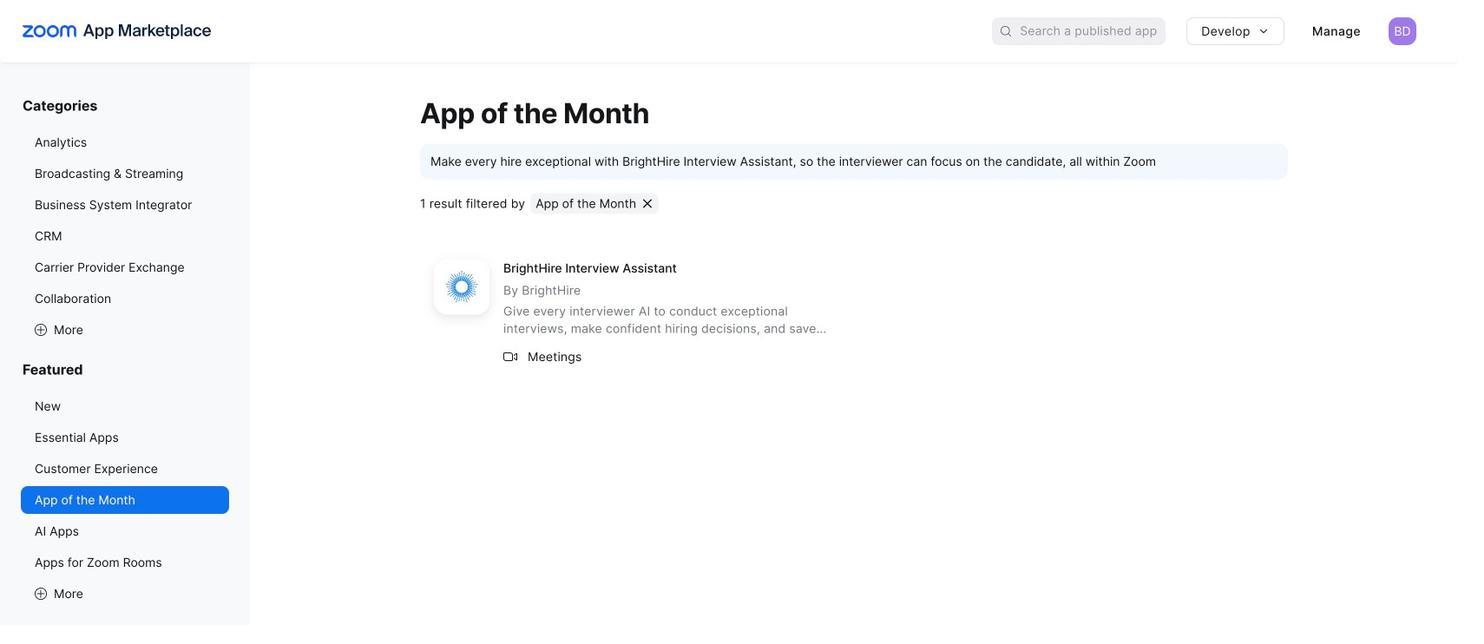 Task type: locate. For each thing, give the bounding box(es) containing it.
banner
[[0, 0, 1458, 63]]

search a published app element
[[992, 17, 1166, 45]]

current user is barb dwyer element
[[1389, 17, 1417, 45]]

Search text field
[[1020, 19, 1166, 44]]



Task type: vqa. For each thing, say whether or not it's contained in the screenshot.
'Access premium features with Zoom One Pro, Business, or Business Plus.' in the bottom of the page
no



